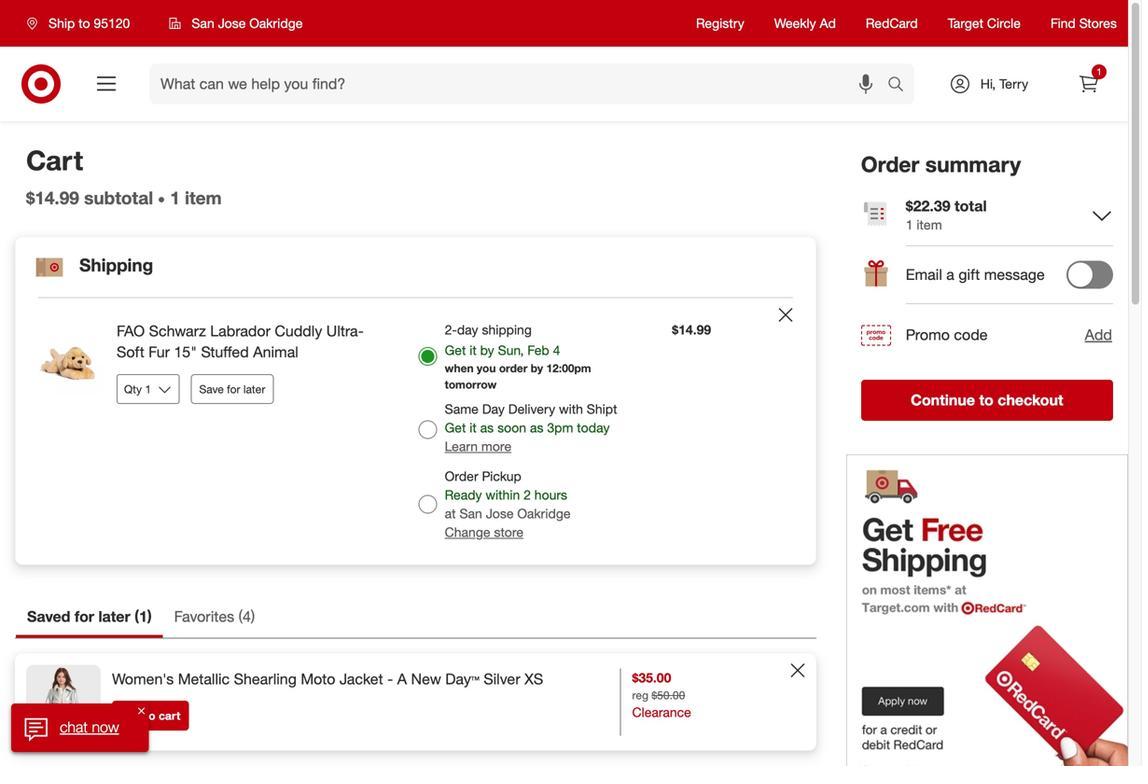 Task type: locate. For each thing, give the bounding box(es) containing it.
4 right favorites
[[243, 608, 251, 626]]

0 vertical spatial order
[[861, 151, 920, 177]]

1 horizontal spatial $14.99
[[672, 322, 712, 338]]

at
[[445, 505, 456, 522]]

stores
[[1080, 15, 1117, 31]]

ship
[[49, 15, 75, 31]]

cart
[[159, 709, 181, 723]]

1 down stores
[[1097, 66, 1102, 77]]

1 vertical spatial it
[[470, 420, 477, 436]]

1 horizontal spatial by
[[531, 361, 543, 376]]

for for save
[[227, 382, 240, 396]]

from
[[497, 667, 523, 684]]

1 vertical spatial to
[[980, 391, 994, 409]]

1 vertical spatial item
[[917, 216, 943, 233]]

1 horizontal spatial to
[[145, 709, 156, 723]]

registry link
[[696, 14, 745, 33]]

as down delivery
[[530, 420, 544, 436]]

oakridge inside dropdown button
[[250, 15, 303, 31]]

to right continue
[[980, 391, 994, 409]]

registry
[[696, 15, 745, 31]]

1 vertical spatial jose
[[486, 505, 514, 522]]

email a gift message
[[906, 265, 1045, 284]]

search button
[[879, 63, 924, 108]]

1 down "$22.39"
[[906, 216, 914, 233]]

2 it from the top
[[470, 420, 477, 436]]

for right save
[[227, 382, 240, 396]]

order
[[499, 361, 528, 376]]

0 horizontal spatial (
[[135, 608, 139, 626]]

it down day
[[470, 342, 477, 358]]

1 horizontal spatial san
[[460, 505, 482, 522]]

4
[[553, 342, 560, 358], [243, 608, 251, 626]]

message
[[985, 265, 1045, 284]]

4 inside 2-day shipping get it by sun, feb 4 when you order by 12:00pm tomorrow
[[553, 342, 560, 358]]

1 horizontal spatial order
[[861, 151, 920, 177]]

)
[[147, 608, 152, 626], [251, 608, 255, 626]]

hours
[[535, 487, 568, 503]]

cart.
[[527, 667, 553, 684]]

1 horizontal spatial later
[[243, 382, 265, 396]]

add
[[1085, 326, 1113, 344], [120, 709, 142, 723]]

1 item
[[170, 187, 222, 208]]

within
[[486, 487, 520, 503]]

reg
[[632, 688, 649, 702]]

ship to 95120
[[49, 15, 130, 31]]

gift
[[959, 265, 981, 284]]

get
[[445, 342, 466, 358], [445, 420, 466, 436]]

san up 'change'
[[460, 505, 482, 522]]

1 vertical spatial order
[[445, 468, 479, 484]]

for inside "button"
[[227, 382, 240, 396]]

later right the saved
[[98, 608, 130, 626]]

0 vertical spatial $14.99
[[26, 187, 79, 208]]

1 as from the left
[[480, 420, 494, 436]]

san inside order pickup ready within 2 hours at san jose oakridge change store
[[460, 505, 482, 522]]

0 horizontal spatial to
[[79, 15, 90, 31]]

pickup
[[482, 468, 522, 484]]

0 vertical spatial jose
[[218, 15, 246, 31]]

get up when
[[445, 342, 466, 358]]

order for order summary
[[861, 151, 920, 177]]

0 horizontal spatial as
[[480, 420, 494, 436]]

for right the saved
[[75, 608, 94, 626]]

1 vertical spatial get
[[445, 420, 466, 436]]

1 horizontal spatial add
[[1085, 326, 1113, 344]]

target
[[948, 15, 984, 31]]

0 horizontal spatial 4
[[243, 608, 251, 626]]

) right favorites
[[251, 608, 255, 626]]

1 vertical spatial by
[[531, 361, 543, 376]]

item right subtotal
[[185, 187, 222, 208]]

1 vertical spatial san
[[460, 505, 482, 522]]

1
[[1097, 66, 1102, 77], [170, 187, 180, 208], [906, 216, 914, 233], [139, 608, 147, 626]]

1 horizontal spatial as
[[530, 420, 544, 436]]

0 vertical spatial add
[[1085, 326, 1113, 344]]

order
[[861, 151, 920, 177], [445, 468, 479, 484]]

animal
[[253, 343, 299, 362]]

0 horizontal spatial oakridge
[[250, 15, 303, 31]]

soft
[[117, 343, 144, 362]]

order up ready
[[445, 468, 479, 484]]

1 horizontal spatial item
[[917, 216, 943, 233]]

find stores link
[[1051, 14, 1117, 33]]

2-
[[445, 322, 457, 338]]

What can we help you find? suggestions appear below search field
[[149, 63, 892, 105]]

fao schwarz labrador cuddly ultra- soft fur 15" stuffed animal link
[[117, 321, 389, 363]]

san
[[192, 15, 214, 31], [460, 505, 482, 522]]

to right ship
[[79, 15, 90, 31]]

fao schwarz labrador cuddly ultra-soft fur 15&#34; stuffed animal image
[[31, 321, 105, 395]]

ultra-
[[327, 322, 364, 340]]

a
[[397, 670, 407, 688]]

1 get from the top
[[445, 342, 466, 358]]

add inside button
[[1085, 326, 1113, 344]]

to
[[79, 15, 90, 31], [980, 391, 994, 409], [145, 709, 156, 723]]

0 vertical spatial 4
[[553, 342, 560, 358]]

as
[[480, 420, 494, 436], [530, 420, 544, 436]]

1 vertical spatial add
[[120, 709, 142, 723]]

2-day shipping get it by sun, feb 4 when you order by 12:00pm tomorrow
[[445, 322, 591, 392]]

to inside button
[[145, 709, 156, 723]]

$14.99 for $14.99 subtotal
[[26, 187, 79, 208]]

4 right feb
[[553, 342, 560, 358]]

1 ) from the left
[[147, 608, 152, 626]]

( right favorites
[[239, 608, 243, 626]]

) left favorites
[[147, 608, 152, 626]]

later for save for later
[[243, 382, 265, 396]]

to inside button
[[980, 391, 994, 409]]

12:00pm
[[547, 361, 591, 376]]

search
[[879, 77, 924, 95]]

jose inside order pickup ready within 2 hours at san jose oakridge change store
[[486, 505, 514, 522]]

by up you
[[480, 342, 494, 358]]

1 vertical spatial $14.99
[[672, 322, 712, 338]]

to for continue
[[980, 391, 994, 409]]

delivery
[[509, 401, 556, 417]]

get up learn
[[445, 420, 466, 436]]

jacket
[[340, 670, 383, 688]]

$35.00 reg $50.00 clearance
[[632, 670, 692, 721]]

circle
[[988, 15, 1021, 31]]

favorites ( 4 )
[[174, 608, 255, 626]]

add inside button
[[120, 709, 142, 723]]

order up "$22.39"
[[861, 151, 920, 177]]

0 horizontal spatial )
[[147, 608, 152, 626]]

by down feb
[[531, 361, 543, 376]]

$50.00
[[652, 688, 685, 702]]

save for later
[[199, 382, 265, 396]]

change
[[445, 524, 491, 540]]

metallic
[[178, 670, 230, 688]]

1 horizontal spatial for
[[227, 382, 240, 396]]

it up learn more button
[[470, 420, 477, 436]]

0 vertical spatial it
[[470, 342, 477, 358]]

1 horizontal spatial jose
[[486, 505, 514, 522]]

✕ button
[[134, 704, 149, 719]]

0 horizontal spatial for
[[75, 608, 94, 626]]

saved
[[27, 608, 70, 626]]

email
[[906, 265, 943, 284]]

None radio
[[419, 347, 437, 366], [419, 421, 437, 439], [419, 347, 437, 366], [419, 421, 437, 439]]

order inside order pickup ready within 2 hours at san jose oakridge change store
[[445, 468, 479, 484]]

learn
[[445, 438, 478, 455]]

0 horizontal spatial san
[[192, 15, 214, 31]]

0 horizontal spatial order
[[445, 468, 479, 484]]

oakridge
[[250, 15, 303, 31], [518, 505, 571, 522]]

when
[[445, 361, 474, 376]]

shipping
[[79, 254, 153, 276]]

1 vertical spatial 4
[[243, 608, 251, 626]]

1 it from the top
[[470, 342, 477, 358]]

0 horizontal spatial jose
[[218, 15, 246, 31]]

item removed from cart.
[[412, 667, 553, 684]]

1 vertical spatial for
[[75, 608, 94, 626]]

1 vertical spatial oakridge
[[518, 505, 571, 522]]

0 horizontal spatial later
[[98, 608, 130, 626]]

2 horizontal spatial to
[[980, 391, 994, 409]]

0 vertical spatial to
[[79, 15, 90, 31]]

$22.39
[[906, 197, 951, 215]]

for
[[227, 382, 240, 396], [75, 608, 94, 626]]

0 horizontal spatial item
[[185, 187, 222, 208]]

0 vertical spatial later
[[243, 382, 265, 396]]

0 horizontal spatial add
[[120, 709, 142, 723]]

labrador
[[210, 322, 271, 340]]

0 horizontal spatial by
[[480, 342, 494, 358]]

san right 95120
[[192, 15, 214, 31]]

1 horizontal spatial 4
[[553, 342, 560, 358]]

weekly ad
[[775, 15, 836, 31]]

item down "$22.39"
[[917, 216, 943, 233]]

2 get from the top
[[445, 420, 466, 436]]

0 horizontal spatial $14.99
[[26, 187, 79, 208]]

( up women's
[[135, 608, 139, 626]]

women's metallic shearling moto jacket - a new day™ silver xs
[[112, 670, 544, 688]]

1 horizontal spatial (
[[239, 608, 243, 626]]

item inside $22.39 total 1 item
[[917, 216, 943, 233]]

later down 'animal'
[[243, 382, 265, 396]]

2 vertical spatial to
[[145, 709, 156, 723]]

15"
[[174, 343, 197, 362]]

$22.39 total 1 item
[[906, 197, 987, 233]]

0 vertical spatial for
[[227, 382, 240, 396]]

cart
[[26, 144, 83, 177]]

0 vertical spatial get
[[445, 342, 466, 358]]

$14.99 inside cart item ready to fulfill "group"
[[672, 322, 712, 338]]

new
[[411, 670, 441, 688]]

to inside 'dropdown button'
[[79, 15, 90, 31]]

to left cart
[[145, 709, 156, 723]]

1 vertical spatial later
[[98, 608, 130, 626]]

0 vertical spatial san
[[192, 15, 214, 31]]

1 horizontal spatial )
[[251, 608, 255, 626]]

jose inside dropdown button
[[218, 15, 246, 31]]

1 horizontal spatial oakridge
[[518, 505, 571, 522]]

-
[[387, 670, 393, 688]]

same
[[445, 401, 479, 417]]

later inside "button"
[[243, 382, 265, 396]]

0 vertical spatial oakridge
[[250, 15, 303, 31]]

chat now dialog
[[11, 704, 149, 752]]

as down day
[[480, 420, 494, 436]]



Task type: vqa. For each thing, say whether or not it's contained in the screenshot.
LABRADOR
yes



Task type: describe. For each thing, give the bounding box(es) containing it.
fao
[[117, 322, 145, 340]]

cuddly
[[275, 322, 322, 340]]

continue to checkout
[[911, 391, 1064, 409]]

today
[[577, 420, 610, 436]]

learn more button
[[445, 437, 512, 456]]

oakridge inside order pickup ready within 2 hours at san jose oakridge change store
[[518, 505, 571, 522]]

store
[[494, 524, 524, 540]]

✕
[[138, 705, 145, 717]]

to for ship
[[79, 15, 90, 31]]

women's metallic shearling moto jacket - a new day™ silver xs link
[[112, 669, 544, 690]]

you
[[477, 361, 496, 376]]

$35.00
[[632, 670, 672, 686]]

san jose oakridge button
[[157, 7, 315, 40]]

tomorrow
[[445, 378, 497, 392]]

1 right subtotal
[[170, 187, 180, 208]]

add for add
[[1085, 326, 1113, 344]]

shipping
[[482, 322, 532, 338]]

add for add to cart
[[120, 709, 142, 723]]

to for add
[[145, 709, 156, 723]]

chat now button
[[11, 704, 149, 752]]

95120
[[94, 15, 130, 31]]

it inside same day delivery with shipt get it as soon as 3pm today learn more
[[470, 420, 477, 436]]

item
[[412, 667, 438, 684]]

2 as from the left
[[530, 420, 544, 436]]

$14.99 for $14.99
[[672, 322, 712, 338]]

add to cart button
[[112, 701, 189, 731]]

shearling
[[234, 670, 297, 688]]

for for saved
[[75, 608, 94, 626]]

2 ) from the left
[[251, 608, 255, 626]]

redcard
[[866, 15, 918, 31]]

sun,
[[498, 342, 524, 358]]

more
[[482, 438, 512, 455]]

find
[[1051, 15, 1076, 31]]

san inside dropdown button
[[192, 15, 214, 31]]

1 left favorites
[[139, 608, 147, 626]]

order pickup ready within 2 hours at san jose oakridge change store
[[445, 468, 571, 540]]

terry
[[1000, 76, 1029, 92]]

promo
[[906, 326, 950, 344]]

day
[[482, 401, 505, 417]]

continue
[[911, 391, 976, 409]]

ready
[[445, 487, 482, 503]]

0 vertical spatial item
[[185, 187, 222, 208]]

$14.99 subtotal
[[26, 187, 153, 208]]

2
[[524, 487, 531, 503]]

get free shipping on hundreds of thousands of items* with target redcard. apply now for a credit or debit redcard. *some restrictions apply. image
[[846, 454, 1129, 766]]

Store pickup radio
[[419, 495, 437, 514]]

1 ( from the left
[[135, 608, 139, 626]]

get inside 2-day shipping get it by sun, feb 4 when you order by 12:00pm tomorrow
[[445, 342, 466, 358]]

now
[[92, 718, 119, 737]]

add button
[[1084, 323, 1114, 347]]

removed
[[442, 667, 493, 684]]

1 link
[[1069, 63, 1110, 105]]

cart item ready to fulfill group
[[16, 298, 816, 564]]

moto
[[301, 670, 336, 688]]

weekly ad link
[[775, 14, 836, 33]]

order summary
[[861, 151, 1021, 177]]

clearance
[[632, 704, 692, 721]]

add to cart
[[120, 709, 181, 723]]

0 vertical spatial by
[[480, 342, 494, 358]]

2 ( from the left
[[239, 608, 243, 626]]

fur
[[149, 343, 170, 362]]

saved for later ( 1 )
[[27, 608, 152, 626]]

soon
[[498, 420, 527, 436]]

hi,
[[981, 76, 996, 92]]

save for later button
[[191, 374, 274, 404]]

women&#39;s metallic shearling moto jacket - a new day&#8482; silver xs image
[[26, 665, 101, 740]]

weekly
[[775, 15, 817, 31]]

ad
[[820, 15, 836, 31]]

a
[[947, 265, 955, 284]]

continue to checkout button
[[861, 380, 1114, 421]]

silver
[[484, 670, 521, 688]]

later for saved for later ( 1 )
[[98, 608, 130, 626]]

target circle
[[948, 15, 1021, 31]]

total
[[955, 197, 987, 215]]

day
[[457, 322, 478, 338]]

it inside 2-day shipping get it by sun, feb 4 when you order by 12:00pm tomorrow
[[470, 342, 477, 358]]

women's metallic shearling moto jacket - a new day™ silver xs list item
[[15, 654, 817, 751]]

1 inside $22.39 total 1 item
[[906, 216, 914, 233]]

subtotal
[[84, 187, 153, 208]]

checkout
[[998, 391, 1064, 409]]

chat now
[[60, 718, 119, 737]]

target circle link
[[948, 14, 1021, 33]]

promo code
[[906, 326, 988, 344]]

schwarz
[[149, 322, 206, 340]]

hi, terry
[[981, 76, 1029, 92]]

find stores
[[1051, 15, 1117, 31]]

feb
[[528, 342, 550, 358]]

fao schwarz labrador cuddly ultra- soft fur 15" stuffed animal
[[117, 322, 364, 362]]

get inside same day delivery with shipt get it as soon as 3pm today learn more
[[445, 420, 466, 436]]

summary
[[926, 151, 1021, 177]]

stuffed
[[201, 343, 249, 362]]

women's
[[112, 670, 174, 688]]

order for order pickup ready within 2 hours at san jose oakridge change store
[[445, 468, 479, 484]]

with
[[559, 401, 583, 417]]

day™
[[446, 670, 480, 688]]

favorites
[[174, 608, 234, 626]]



